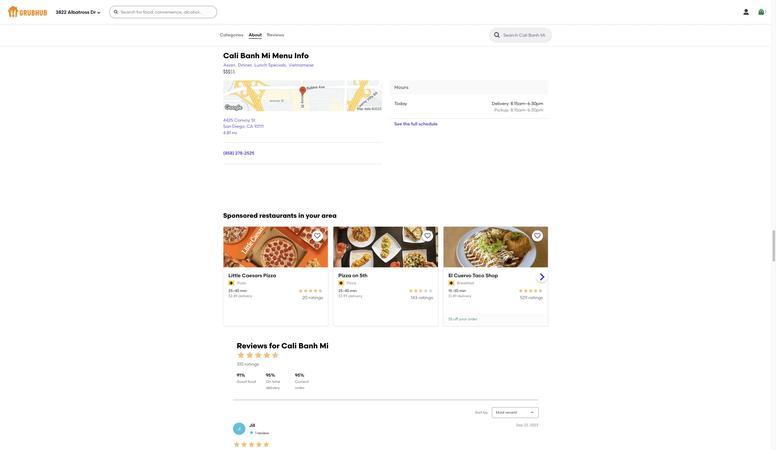 Task type: describe. For each thing, give the bounding box(es) containing it.
most recent
[[496, 410, 518, 415]]

ratings for pizza on 5th
[[419, 295, 433, 301]]

5th
[[360, 273, 368, 279]]

cali banh mi menu info
[[223, 51, 309, 60]]

full
[[411, 121, 418, 127]]

reviews button
[[267, 24, 285, 46]]

most
[[496, 410, 505, 415]]

0 vertical spatial your
[[306, 212, 320, 219]]

caesars
[[242, 273, 262, 279]]

$$$
[[223, 69, 231, 75]]

sponsored restaurants in your area
[[223, 212, 337, 219]]

1 for 1
[[766, 9, 767, 14]]

breakfast
[[458, 281, 475, 285]]

mi
[[232, 130, 237, 135]]

(858)
[[223, 151, 234, 156]]

little caesars pizza logo image
[[224, 227, 328, 278]]

main navigation navigation
[[0, 0, 772, 24]]

dinner,
[[238, 62, 253, 68]]

on
[[266, 380, 272, 384]]

22,
[[524, 423, 530, 427]]

15–30 min $1.49 delivery
[[449, 289, 472, 298]]

sponsored
[[223, 212, 258, 219]]

on
[[353, 273, 359, 279]]

92111
[[254, 124, 264, 129]]

25–40 for pizza
[[339, 289, 350, 293]]

recent
[[506, 410, 518, 415]]

Search Cali Banh Mi search field
[[503, 32, 550, 38]]

san
[[223, 124, 231, 129]]

review
[[258, 431, 269, 435]]

25–40 min $2.49 delivery
[[229, 289, 252, 298]]

95 for 95 correct order
[[295, 373, 300, 378]]

2525
[[245, 151, 255, 156]]

pizza left on
[[339, 273, 351, 279]]

see the full schedule button
[[390, 119, 443, 130]]

dr
[[91, 9, 96, 15]]

278-
[[235, 151, 245, 156]]

search icon image
[[494, 31, 501, 39]]

categories
[[220, 32, 244, 38]]

1 horizontal spatial cali
[[282, 341, 297, 350]]

lunch specials, button
[[254, 62, 287, 69]]

1 horizontal spatial your
[[460, 317, 467, 321]]

vietnamese
[[289, 62, 314, 68]]

svg image inside 1 button
[[758, 8, 766, 16]]

specials,
[[268, 62, 287, 68]]

the
[[404, 121, 410, 127]]

area
[[322, 212, 337, 219]]

by:
[[484, 410, 489, 415]]

asian, dinner, lunch specials, vietnamese
[[224, 62, 314, 68]]

off
[[454, 317, 459, 321]]

ratings right 310
[[245, 362, 259, 367]]

reviews for reviews
[[267, 32, 284, 38]]

save this restaurant image for little caesars pizza
[[314, 232, 321, 240]]

ratings for little caesars pizza
[[309, 295, 323, 301]]

1 review
[[255, 431, 269, 435]]

see
[[395, 121, 403, 127]]

sort by:
[[476, 410, 489, 415]]

save this restaurant button for el cuervo taco shop
[[532, 230, 544, 242]]

(858) 278-2525 button
[[223, 150, 255, 157]]

$5
[[449, 317, 453, 321]]

delivery: 8:15am–6:30pm
[[492, 101, 544, 106]]

asian, button
[[223, 62, 237, 69]]

3822
[[56, 9, 67, 15]]

categories button
[[220, 24, 244, 46]]

1 button
[[758, 6, 767, 18]]

143 ratings
[[411, 295, 433, 301]]

el cuervo taco shop link
[[449, 272, 544, 279]]

310 ratings
[[237, 362, 259, 367]]

529 ratings
[[520, 295, 544, 301]]

sort
[[476, 410, 483, 415]]

0 horizontal spatial banh
[[241, 51, 260, 60]]

Sort by: field
[[496, 410, 518, 415]]

sep
[[517, 423, 524, 427]]

diego
[[232, 124, 245, 129]]

143
[[411, 295, 418, 301]]

8:15am–6:30pm for pickup: 8:15am–6:30pm
[[511, 107, 544, 113]]

1 horizontal spatial mi
[[320, 341, 329, 350]]

subscription pass image for little
[[229, 281, 235, 286]]

0 horizontal spatial cali
[[223, 51, 239, 60]]

delivery for on
[[349, 294, 363, 298]]

save this restaurant button for little caesars pizza
[[312, 230, 323, 242]]

info
[[295, 51, 309, 60]]

4425 convoy st san diego , ca 92111 4.81 mi
[[223, 118, 264, 135]]

caret down icon image
[[530, 410, 535, 415]]

ca
[[247, 124, 253, 129]]

pizza on 5th logo image
[[334, 227, 438, 278]]

el cuervo taco shop
[[449, 273, 499, 279]]

min for on
[[350, 289, 357, 293]]

ratings for el cuervo taco shop
[[529, 295, 544, 301]]

4.81
[[223, 130, 231, 135]]

food
[[248, 380, 256, 384]]

1 horizontal spatial order
[[468, 317, 478, 321]]

good
[[237, 380, 247, 384]]

jill
[[249, 423, 255, 428]]

529
[[520, 295, 528, 301]]

taco
[[473, 273, 485, 279]]

pickup:
[[495, 107, 510, 113]]



Task type: locate. For each thing, give the bounding box(es) containing it.
see the full schedule
[[395, 121, 438, 127]]

little
[[229, 273, 241, 279]]

$5 off your order
[[449, 317, 478, 321]]

3 subscription pass image from the left
[[449, 281, 455, 286]]

subscription pass image for pizza
[[339, 281, 345, 286]]

lunch
[[255, 62, 267, 68]]

in
[[299, 212, 304, 219]]

0 vertical spatial cali
[[223, 51, 239, 60]]

for
[[269, 341, 280, 350]]

2 save this restaurant image from the left
[[534, 232, 542, 240]]

reviews
[[267, 32, 284, 38], [237, 341, 268, 350]]

0 vertical spatial mi
[[262, 51, 271, 60]]

min inside 25–40 min $2.49 delivery
[[240, 289, 247, 293]]

Search for food, convenience, alcohol... search field
[[109, 6, 217, 18]]

25–40 min $3.99 delivery
[[339, 289, 363, 298]]

1 save this restaurant button from the left
[[312, 230, 323, 242]]

reviews inside button
[[267, 32, 284, 38]]

order right off
[[468, 317, 478, 321]]

310
[[237, 362, 244, 367]]

2 horizontal spatial save this restaurant button
[[532, 230, 544, 242]]

1 vertical spatial 8:15am–6:30pm
[[511, 107, 544, 113]]

order
[[468, 317, 478, 321], [295, 386, 305, 390]]

ratings right 529 at the right of page
[[529, 295, 544, 301]]

cali right for
[[282, 341, 297, 350]]

8:15am–6:30pm up pickup: 8:15am–6:30pm
[[511, 101, 544, 106]]

0 horizontal spatial 25–40
[[229, 289, 239, 293]]

1 inside button
[[766, 9, 767, 14]]

min down pizza on 5th
[[350, 289, 357, 293]]

95 on time delivery
[[266, 373, 280, 390]]

pizza
[[264, 273, 276, 279], [339, 273, 351, 279], [237, 281, 246, 285], [347, 281, 356, 285]]

asian,
[[224, 62, 236, 68]]

4425
[[223, 118, 233, 123]]

delivery right "$2.49"
[[239, 294, 252, 298]]

el
[[449, 273, 453, 279]]

1 95 from the left
[[266, 373, 271, 378]]

20
[[303, 295, 308, 301]]

1 save this restaurant image from the left
[[314, 232, 321, 240]]

1 vertical spatial your
[[460, 317, 467, 321]]

save this restaurant image
[[314, 232, 321, 240], [534, 232, 542, 240]]

min inside 25–40 min $3.99 delivery
[[350, 289, 357, 293]]

banh
[[241, 51, 260, 60], [299, 341, 318, 350]]

1 horizontal spatial 25–40
[[339, 289, 350, 293]]

1 horizontal spatial banh
[[299, 341, 318, 350]]

8:15am–6:30pm for delivery: 8:15am–6:30pm
[[511, 101, 544, 106]]

time
[[272, 380, 280, 384]]

order down correct
[[295, 386, 305, 390]]

convoy
[[234, 118, 250, 123]]

91 good food
[[237, 373, 256, 384]]

little caesars pizza link
[[229, 272, 323, 279]]

min
[[240, 289, 247, 293], [350, 289, 357, 293], [460, 289, 466, 293]]

reviews right about
[[267, 32, 284, 38]]

save this restaurant image
[[424, 232, 432, 240]]

subscription pass image up $3.99
[[339, 281, 345, 286]]

0 horizontal spatial 95
[[266, 373, 271, 378]]

subscription pass image down el
[[449, 281, 455, 286]]

save this restaurant image for el cuervo taco shop
[[534, 232, 542, 240]]

svg image
[[743, 8, 751, 16], [758, 8, 766, 16], [114, 10, 119, 14], [97, 11, 101, 14]]

1 vertical spatial 1
[[255, 431, 257, 435]]

cali up asian,
[[223, 51, 239, 60]]

91
[[237, 373, 241, 378]]

pizza down little
[[237, 281, 246, 285]]

delivery for cuervo
[[458, 294, 472, 298]]

today
[[395, 101, 407, 106]]

hours
[[395, 84, 409, 90]]

95 up on
[[266, 373, 271, 378]]

25–40 up "$2.49"
[[229, 289, 239, 293]]

3822 albatross dr
[[56, 9, 96, 15]]

min down breakfast in the bottom of the page
[[460, 289, 466, 293]]

2 25–40 from the left
[[339, 289, 350, 293]]

25–40 inside 25–40 min $3.99 delivery
[[339, 289, 350, 293]]

delivery inside 95 on time delivery
[[266, 386, 280, 390]]

15–30
[[449, 289, 459, 293]]

$3.99
[[339, 294, 348, 298]]

star icon image
[[299, 288, 304, 293], [304, 288, 309, 293], [309, 288, 313, 293], [313, 288, 318, 293], [318, 288, 323, 293], [318, 288, 323, 293], [409, 288, 414, 293], [414, 288, 419, 293], [419, 288, 424, 293], [419, 288, 424, 293], [424, 288, 429, 293], [429, 288, 433, 293], [519, 288, 524, 293], [524, 288, 529, 293], [529, 288, 534, 293], [534, 288, 539, 293], [539, 288, 544, 293], [539, 288, 544, 293], [237, 351, 246, 360], [246, 351, 254, 360], [254, 351, 263, 360], [263, 351, 271, 360], [271, 351, 280, 360], [271, 351, 280, 360], [249, 430, 254, 435], [233, 441, 241, 448], [241, 441, 248, 448], [248, 441, 255, 448], [255, 441, 263, 448], [263, 441, 270, 448]]

0 vertical spatial 1
[[766, 9, 767, 14]]

2 min from the left
[[350, 289, 357, 293]]

0 vertical spatial 8:15am–6:30pm
[[511, 101, 544, 106]]

pickup: 8:15am–6:30pm
[[495, 107, 544, 113]]

1 subscription pass image from the left
[[229, 281, 235, 286]]

0 horizontal spatial save this restaurant image
[[314, 232, 321, 240]]

95 inside 95 correct order
[[295, 373, 300, 378]]

1 horizontal spatial min
[[350, 289, 357, 293]]

your right in
[[306, 212, 320, 219]]

save this restaurant button for pizza on 5th
[[422, 230, 433, 242]]

cali
[[223, 51, 239, 60], [282, 341, 297, 350]]

delivery:
[[492, 101, 510, 106]]

1
[[766, 9, 767, 14], [255, 431, 257, 435]]

0 horizontal spatial min
[[240, 289, 247, 293]]

min for caesars
[[240, 289, 247, 293]]

1 vertical spatial banh
[[299, 341, 318, 350]]

1 horizontal spatial subscription pass image
[[339, 281, 345, 286]]

subscription pass image down little
[[229, 281, 235, 286]]

restaurants
[[260, 212, 297, 219]]

about button
[[249, 24, 262, 46]]

95 correct order
[[295, 373, 309, 390]]

,
[[245, 124, 246, 129]]

ratings right 143 at the bottom
[[419, 295, 433, 301]]

0 horizontal spatial order
[[295, 386, 305, 390]]

1 for 1 review
[[255, 431, 257, 435]]

1 vertical spatial cali
[[282, 341, 297, 350]]

el cuervo taco shop logo image
[[444, 227, 548, 278]]

1 8:15am–6:30pm from the top
[[511, 101, 544, 106]]

delivery for caesars
[[239, 294, 252, 298]]

20 ratings
[[303, 295, 323, 301]]

about
[[249, 32, 262, 38]]

dinner, button
[[238, 62, 253, 69]]

1 vertical spatial mi
[[320, 341, 329, 350]]

schedule
[[419, 121, 438, 127]]

delivery right $1.49
[[458, 294, 472, 298]]

reviews for cali banh mi
[[237, 341, 329, 350]]

delivery right $3.99
[[349, 294, 363, 298]]

2 horizontal spatial min
[[460, 289, 466, 293]]

j
[[238, 426, 241, 431]]

25–40 up $3.99
[[339, 289, 350, 293]]

0 horizontal spatial mi
[[262, 51, 271, 60]]

your right off
[[460, 317, 467, 321]]

min down caesars
[[240, 289, 247, 293]]

pizza on 5th
[[339, 273, 368, 279]]

correct
[[295, 380, 309, 384]]

1 horizontal spatial save this restaurant image
[[534, 232, 542, 240]]

0 horizontal spatial subscription pass image
[[229, 281, 235, 286]]

25–40 inside 25–40 min $2.49 delivery
[[229, 289, 239, 293]]

1 horizontal spatial 95
[[295, 373, 300, 378]]

2023
[[530, 423, 539, 427]]

ratings right 20
[[309, 295, 323, 301]]

3 min from the left
[[460, 289, 466, 293]]

order inside 95 correct order
[[295, 386, 305, 390]]

subscription pass image
[[229, 281, 235, 286], [339, 281, 345, 286], [449, 281, 455, 286]]

0 horizontal spatial save this restaurant button
[[312, 230, 323, 242]]

shop
[[486, 273, 499, 279]]

0 horizontal spatial 1
[[255, 431, 257, 435]]

25–40
[[229, 289, 239, 293], [339, 289, 350, 293]]

save this restaurant button
[[312, 230, 323, 242], [422, 230, 433, 242], [532, 230, 544, 242]]

little caesars pizza
[[229, 273, 276, 279]]

0 vertical spatial reviews
[[267, 32, 284, 38]]

reviews for reviews for cali banh mi
[[237, 341, 268, 350]]

1 vertical spatial order
[[295, 386, 305, 390]]

1 horizontal spatial save this restaurant button
[[422, 230, 433, 242]]

reviews up 310 ratings
[[237, 341, 268, 350]]

0 horizontal spatial your
[[306, 212, 320, 219]]

3 save this restaurant button from the left
[[532, 230, 544, 242]]

delivery inside 15–30 min $1.49 delivery
[[458, 294, 472, 298]]

delivery
[[239, 294, 252, 298], [349, 294, 363, 298], [458, 294, 472, 298], [266, 386, 280, 390]]

8:15am–6:30pm down delivery: 8:15am–6:30pm
[[511, 107, 544, 113]]

delivery inside 25–40 min $2.49 delivery
[[239, 294, 252, 298]]

1 vertical spatial reviews
[[237, 341, 268, 350]]

delivery down time
[[266, 386, 280, 390]]

menu
[[272, 51, 293, 60]]

vietnamese button
[[289, 62, 314, 69]]

2 95 from the left
[[295, 373, 300, 378]]

min inside 15–30 min $1.49 delivery
[[460, 289, 466, 293]]

albatross
[[68, 9, 89, 15]]

2 horizontal spatial subscription pass image
[[449, 281, 455, 286]]

your
[[306, 212, 320, 219], [460, 317, 467, 321]]

pizza down pizza on 5th
[[347, 281, 356, 285]]

0 vertical spatial order
[[468, 317, 478, 321]]

cuervo
[[454, 273, 472, 279]]

$2.49
[[229, 294, 238, 298]]

2 save this restaurant button from the left
[[422, 230, 433, 242]]

$1.49
[[449, 294, 457, 298]]

1 min from the left
[[240, 289, 247, 293]]

1 25–40 from the left
[[229, 289, 239, 293]]

st
[[251, 118, 256, 123]]

(858) 278-2525
[[223, 151, 255, 156]]

1 horizontal spatial 1
[[766, 9, 767, 14]]

2 8:15am–6:30pm from the top
[[511, 107, 544, 113]]

95 up correct
[[295, 373, 300, 378]]

min for cuervo
[[460, 289, 466, 293]]

0 vertical spatial banh
[[241, 51, 260, 60]]

95 for 95 on time delivery
[[266, 373, 271, 378]]

mi
[[262, 51, 271, 60], [320, 341, 329, 350]]

95 inside 95 on time delivery
[[266, 373, 271, 378]]

pizza on 5th link
[[339, 272, 433, 279]]

delivery inside 25–40 min $3.99 delivery
[[349, 294, 363, 298]]

2 subscription pass image from the left
[[339, 281, 345, 286]]

25–40 for little
[[229, 289, 239, 293]]

$$$$$
[[223, 69, 235, 75]]

pizza right caesars
[[264, 273, 276, 279]]

subscription pass image for el
[[449, 281, 455, 286]]



Task type: vqa. For each thing, say whether or not it's contained in the screenshot.
10–20
no



